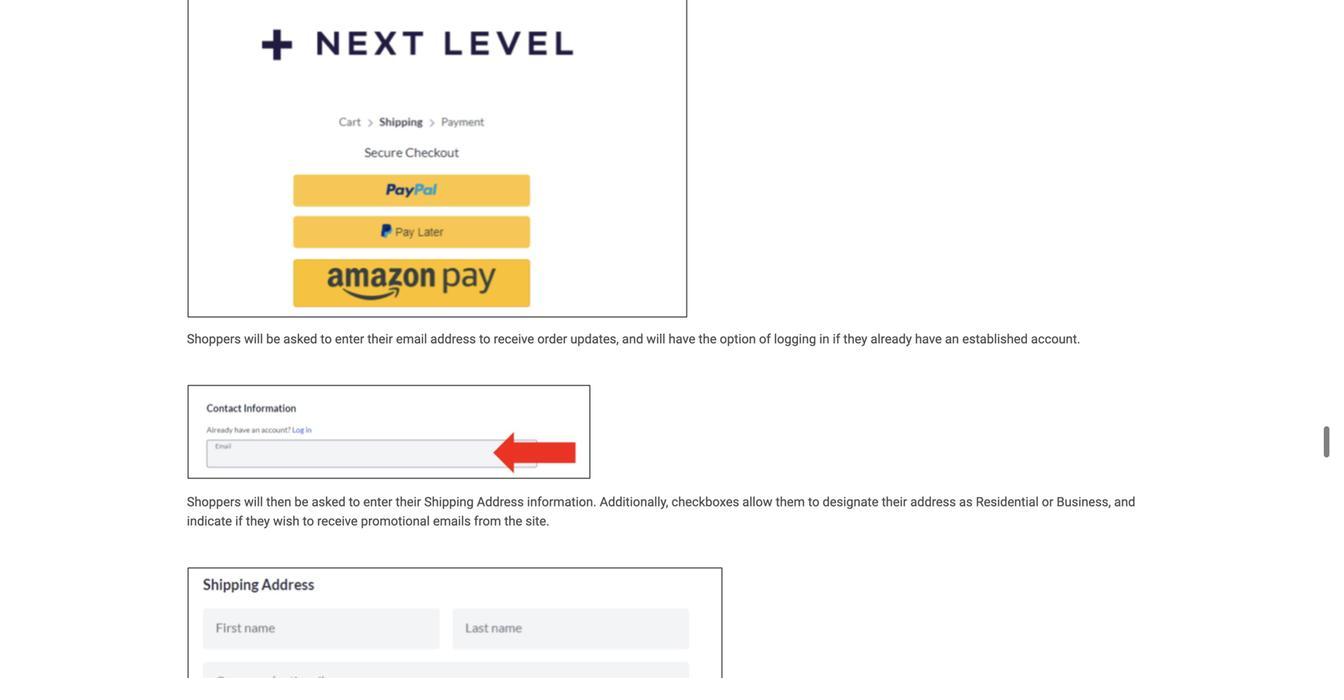 Task type: vqa. For each thing, say whether or not it's contained in the screenshot.
THE
yes



Task type: locate. For each thing, give the bounding box(es) containing it.
already
[[871, 331, 912, 347]]

and
[[622, 331, 644, 347], [1115, 495, 1136, 510]]

and inside shoppers will then be asked to enter their shipping address information. additionally, checkboxes allow them to designate their address as residential or business, and indicate if they wish to receive promotional emails from the site.
[[1115, 495, 1136, 510]]

the
[[699, 331, 717, 347], [505, 514, 523, 529]]

them
[[776, 495, 805, 510]]

1 horizontal spatial have
[[916, 331, 942, 347]]

0 horizontal spatial receive
[[317, 514, 358, 529]]

1 horizontal spatial and
[[1115, 495, 1136, 510]]

have left option
[[669, 331, 696, 347]]

if right in
[[833, 331, 841, 347]]

and right "business,"
[[1115, 495, 1136, 510]]

0 horizontal spatial they
[[246, 514, 270, 529]]

0 vertical spatial address
[[431, 331, 476, 347]]

shoppers for shoppers will then be asked to enter their shipping address information. additionally, checkboxes allow them to designate their address as residential or business, and indicate if they wish to receive promotional emails from the site.
[[187, 495, 241, 510]]

1 vertical spatial shoppers
[[187, 495, 241, 510]]

1 vertical spatial enter
[[363, 495, 393, 510]]

checkboxes
[[672, 495, 740, 510]]

0 vertical spatial receive
[[494, 331, 534, 347]]

enter left the email
[[335, 331, 364, 347]]

shoppers will then be asked to enter their shipping address information. additionally, checkboxes allow them to designate their address as residential or business, and indicate if they wish to receive promotional emails from the site.
[[187, 495, 1136, 529]]

option
[[720, 331, 756, 347]]

the inside shoppers will then be asked to enter their shipping address information. additionally, checkboxes allow them to designate their address as residential or business, and indicate if they wish to receive promotional emails from the site.
[[505, 514, 523, 529]]

1 vertical spatial receive
[[317, 514, 358, 529]]

receive left order
[[494, 331, 534, 347]]

indicate
[[187, 514, 232, 529]]

1 horizontal spatial address
[[911, 495, 956, 510]]

1 shoppers from the top
[[187, 331, 241, 347]]

their right designate
[[882, 495, 908, 510]]

asked
[[284, 331, 317, 347], [312, 495, 346, 510]]

if
[[833, 331, 841, 347], [235, 514, 243, 529]]

2 shoppers from the top
[[187, 495, 241, 510]]

information.
[[527, 495, 597, 510]]

address left as
[[911, 495, 956, 510]]

will for information.
[[244, 495, 263, 510]]

site.
[[526, 514, 550, 529]]

and right updates,
[[622, 331, 644, 347]]

shoppers will be asked to enter their email address to receive order updates, and will have the option of logging in if they already have an established account.
[[187, 331, 1081, 347]]

the down address
[[505, 514, 523, 529]]

1 horizontal spatial they
[[844, 331, 868, 347]]

if right indicate
[[235, 514, 243, 529]]

1 horizontal spatial be
[[295, 495, 309, 510]]

0 horizontal spatial the
[[505, 514, 523, 529]]

they
[[844, 331, 868, 347], [246, 514, 270, 529]]

1 horizontal spatial receive
[[494, 331, 534, 347]]

asked inside shoppers will then be asked to enter their shipping address information. additionally, checkboxes allow them to designate their address as residential or business, and indicate if they wish to receive promotional emails from the site.
[[312, 495, 346, 510]]

0 vertical spatial enter
[[335, 331, 364, 347]]

receive right wish
[[317, 514, 358, 529]]

have left the an
[[916, 331, 942, 347]]

or
[[1042, 495, 1054, 510]]

enter up promotional
[[363, 495, 393, 510]]

0 horizontal spatial have
[[669, 331, 696, 347]]

address
[[431, 331, 476, 347], [911, 495, 956, 510]]

address right the email
[[431, 331, 476, 347]]

shoppers inside shoppers will then be asked to enter their shipping address information. additionally, checkboxes allow them to designate their address as residential or business, and indicate if they wish to receive promotional emails from the site.
[[187, 495, 241, 510]]

0 vertical spatial be
[[266, 331, 280, 347]]

1 vertical spatial the
[[505, 514, 523, 529]]

1 vertical spatial be
[[295, 495, 309, 510]]

shoppers
[[187, 331, 241, 347], [187, 495, 241, 510]]

be
[[266, 331, 280, 347], [295, 495, 309, 510]]

emails
[[433, 514, 471, 529]]

0 vertical spatial shoppers
[[187, 331, 241, 347]]

their
[[368, 331, 393, 347], [396, 495, 421, 510], [882, 495, 908, 510]]

1 vertical spatial if
[[235, 514, 243, 529]]

will
[[244, 331, 263, 347], [647, 331, 666, 347], [244, 495, 263, 510]]

0 vertical spatial and
[[622, 331, 644, 347]]

enter
[[335, 331, 364, 347], [363, 495, 393, 510]]

0 horizontal spatial their
[[368, 331, 393, 347]]

they down then
[[246, 514, 270, 529]]

their left the email
[[368, 331, 393, 347]]

0 vertical spatial if
[[833, 331, 841, 347]]

receive
[[494, 331, 534, 347], [317, 514, 358, 529]]

1 vertical spatial they
[[246, 514, 270, 529]]

1 horizontal spatial the
[[699, 331, 717, 347]]

address inside shoppers will then be asked to enter their shipping address information. additionally, checkboxes allow them to designate their address as residential or business, and indicate if they wish to receive promotional emails from the site.
[[911, 495, 956, 510]]

in
[[820, 331, 830, 347]]

the left option
[[699, 331, 717, 347]]

1 have from the left
[[669, 331, 696, 347]]

be inside shoppers will then be asked to enter their shipping address information. additionally, checkboxes allow them to designate their address as residential or business, and indicate if they wish to receive promotional emails from the site.
[[295, 495, 309, 510]]

1 vertical spatial asked
[[312, 495, 346, 510]]

receive inside shoppers will then be asked to enter their shipping address information. additionally, checkboxes allow them to designate their address as residential or business, and indicate if they wish to receive promotional emails from the site.
[[317, 514, 358, 529]]

will inside shoppers will then be asked to enter their shipping address information. additionally, checkboxes allow them to designate their address as residential or business, and indicate if they wish to receive promotional emails from the site.
[[244, 495, 263, 510]]

1 vertical spatial address
[[911, 495, 956, 510]]

0 horizontal spatial if
[[235, 514, 243, 529]]

they right in
[[844, 331, 868, 347]]

residential
[[976, 495, 1039, 510]]

to
[[321, 331, 332, 347], [479, 331, 491, 347], [349, 495, 360, 510], [808, 495, 820, 510], [303, 514, 314, 529]]

1 vertical spatial and
[[1115, 495, 1136, 510]]

as
[[960, 495, 973, 510]]

an
[[946, 331, 960, 347]]

their up promotional
[[396, 495, 421, 510]]

have
[[669, 331, 696, 347], [916, 331, 942, 347]]

email
[[396, 331, 427, 347]]



Task type: describe. For each thing, give the bounding box(es) containing it.
2 have from the left
[[916, 331, 942, 347]]

updates,
[[571, 331, 619, 347]]

additionally,
[[600, 495, 669, 510]]

wish
[[273, 514, 300, 529]]

designate
[[823, 495, 879, 510]]

0 vertical spatial asked
[[284, 331, 317, 347]]

0 vertical spatial they
[[844, 331, 868, 347]]

logging
[[774, 331, 817, 347]]

0 horizontal spatial be
[[266, 331, 280, 347]]

of
[[759, 331, 771, 347]]

from
[[474, 514, 501, 529]]

1 horizontal spatial if
[[833, 331, 841, 347]]

will for receive
[[244, 331, 263, 347]]

allow
[[743, 495, 773, 510]]

shipping
[[424, 495, 474, 510]]

established
[[963, 331, 1028, 347]]

address
[[477, 495, 524, 510]]

0 vertical spatial the
[[699, 331, 717, 347]]

0 horizontal spatial and
[[622, 331, 644, 347]]

then
[[266, 495, 291, 510]]

promotional
[[361, 514, 430, 529]]

0 horizontal spatial address
[[431, 331, 476, 347]]

if inside shoppers will then be asked to enter their shipping address information. additionally, checkboxes allow them to designate their address as residential or business, and indicate if they wish to receive promotional emails from the site.
[[235, 514, 243, 529]]

they inside shoppers will then be asked to enter their shipping address information. additionally, checkboxes allow them to designate their address as residential or business, and indicate if they wish to receive promotional emails from the site.
[[246, 514, 270, 529]]

business,
[[1057, 495, 1112, 510]]

shoppers for shoppers will be asked to enter their email address to receive order updates, and will have the option of logging in if they already have an established account.
[[187, 331, 241, 347]]

enter inside shoppers will then be asked to enter their shipping address information. additionally, checkboxes allow them to designate their address as residential or business, and indicate if they wish to receive promotional emails from the site.
[[363, 495, 393, 510]]

2 horizontal spatial their
[[882, 495, 908, 510]]

order
[[538, 331, 567, 347]]

account.
[[1032, 331, 1081, 347]]

1 horizontal spatial their
[[396, 495, 421, 510]]



